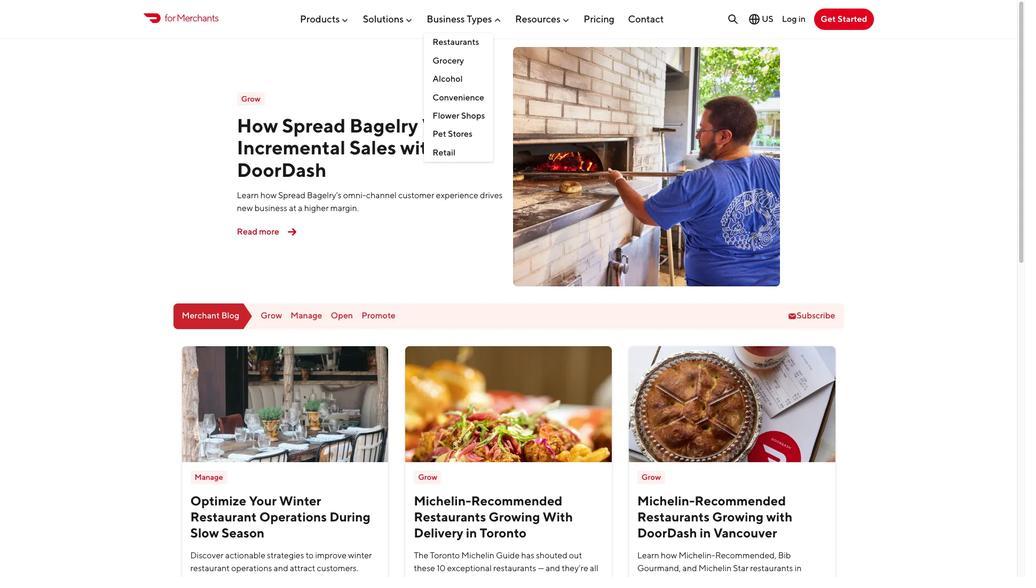 Task type: vqa. For each thing, say whether or not it's contained in the screenshot.
Growing related to Vancouver
yes



Task type: describe. For each thing, give the bounding box(es) containing it.
more
[[259, 227, 279, 237]]

resources 1208x1080 preparing for winter v01.01 image
[[182, 346, 389, 462]]

a pie with a bottle of wine ready to be delivered by doordash image
[[629, 346, 836, 462]]

how spread bagelry wins incremental sales with doordash link
[[237, 114, 469, 181]]

in inside michelin-recommended restaurants growing with delivery in toronto
[[466, 525, 477, 540]]

flower shops
[[433, 111, 485, 121]]

log
[[783, 14, 798, 24]]

stores
[[448, 129, 473, 139]]

learn how michelin-recommended, bib gourmand, and michelin star restaurants in vancouver incorporate delivery into the
[[638, 550, 802, 577]]

during
[[330, 509, 371, 524]]

get started button
[[815, 9, 874, 30]]

manage for manage link to the top
[[291, 311, 323, 321]]

globe line image
[[749, 13, 761, 26]]

grow link for learn how michelin-recommended, bib gourmand, and michelin star restaurants in vancouver incorporate delivery into the
[[638, 471, 666, 484]]

grow for the toronto michelin guide has shouted out these 10 exceptional restaurants — and they're all growing through delivery with doordash.
[[418, 472, 438, 481]]

started
[[838, 14, 868, 24]]

discover actionable strategies to improve winter restaurant operations and attract customers.
[[190, 550, 372, 573]]

bagelry's
[[307, 190, 342, 200]]

through
[[447, 576, 478, 577]]

contact link
[[629, 9, 664, 29]]

products link
[[300, 9, 350, 29]]

restaurants link
[[424, 33, 494, 52]]

in inside learn how michelin-recommended, bib gourmand, and michelin star restaurants in vancouver incorporate delivery into the
[[795, 563, 802, 573]]

omni-
[[343, 190, 366, 200]]

all
[[590, 563, 599, 573]]

grow link for learn how spread bagelry's omni-channel customer experience drives new business at a higher margin.
[[237, 93, 265, 106]]

resources
[[516, 13, 561, 24]]

in inside michelin-recommended restaurants growing with doordash in vancouver
[[700, 525, 711, 540]]

subscribe
[[797, 311, 836, 321]]

actionable
[[225, 550, 266, 560]]

michelin-recommended restaurants growing with delivery in toronto
[[414, 493, 573, 540]]

vancouver inside learn how michelin-recommended, bib gourmand, and michelin star restaurants in vancouver incorporate delivery into the
[[638, 576, 679, 577]]

spread inside learn how spread bagelry's omni-channel customer experience drives new business at a higher margin.
[[278, 190, 306, 200]]

margin.
[[331, 203, 359, 213]]

business
[[427, 13, 465, 24]]

10
[[437, 563, 446, 573]]

learn for learn how spread bagelry's omni-channel customer experience drives new business at a higher margin.
[[237, 190, 259, 200]]

for merchants link
[[143, 11, 219, 25]]

michelin inside learn how michelin-recommended, bib gourmand, and michelin star restaurants in vancouver incorporate delivery into the
[[699, 563, 732, 573]]

retail
[[433, 147, 456, 157]]

types
[[467, 13, 493, 24]]

delivery inside 'the toronto michelin guide has shouted out these 10 exceptional restaurants — and they're all growing through delivery with doordash.'
[[479, 576, 509, 577]]

winter
[[279, 493, 321, 508]]

shops
[[462, 111, 485, 121]]

log in
[[783, 14, 806, 24]]

1 vertical spatial manage link
[[190, 471, 228, 484]]

operations
[[231, 563, 272, 573]]

flower shops link
[[424, 107, 494, 125]]

strategies
[[267, 550, 304, 560]]

read more
[[237, 227, 279, 237]]

your
[[249, 493, 277, 508]]

wins
[[422, 114, 469, 137]]

merchant blog
[[182, 311, 240, 321]]

promote
[[362, 311, 396, 321]]

drives
[[480, 190, 503, 200]]

and inside discover actionable strategies to improve winter restaurant operations and attract customers.
[[274, 563, 288, 573]]

gourmand,
[[638, 563, 681, 573]]

products
[[300, 13, 340, 24]]

pet stores link
[[424, 125, 494, 144]]

guide
[[496, 550, 520, 560]]

michelin-recommended restaurants growing with doordash in vancouver
[[638, 493, 793, 540]]

season
[[222, 525, 265, 540]]

bagelry
[[350, 114, 418, 137]]

restaurants for michelin-recommended restaurants growing with doordash in vancouver
[[638, 509, 710, 524]]

email icon image
[[789, 312, 797, 320]]

attract
[[290, 563, 316, 573]]

optimize your winter restaurant operations during slow season
[[190, 493, 371, 540]]

pet stores
[[433, 129, 473, 139]]

toronto inside michelin-recommended restaurants growing with delivery in toronto
[[480, 525, 527, 540]]

bib
[[779, 550, 792, 560]]

us
[[762, 14, 774, 24]]

grow for learn how spread bagelry's omni-channel customer experience drives new business at a higher margin.
[[241, 94, 261, 103]]

higher
[[304, 203, 329, 213]]

how for spread
[[261, 190, 277, 200]]

and inside 'the toronto michelin guide has shouted out these 10 exceptional restaurants — and they're all growing through delivery with doordash.'
[[546, 563, 561, 573]]

alcohol
[[433, 74, 463, 84]]

pricing
[[584, 13, 615, 24]]

a
[[298, 203, 303, 213]]

out
[[569, 550, 583, 560]]

experience
[[436, 190, 479, 200]]

get started
[[821, 14, 868, 24]]

with inside michelin-recommended restaurants growing with doordash in vancouver
[[767, 509, 793, 524]]

learn how spread bagelry's omni-channel customer experience drives new business at a higher margin.
[[237, 190, 503, 213]]

for merchants
[[165, 12, 219, 24]]

slow
[[190, 525, 219, 540]]

with inside how spread bagelry wins incremental sales with doordash
[[400, 136, 440, 159]]

incorporate
[[680, 576, 725, 577]]

has
[[522, 550, 535, 560]]

to
[[306, 550, 314, 560]]

blog
[[222, 311, 240, 321]]

with
[[543, 509, 573, 524]]

michelin- for michelin-recommended restaurants growing with delivery in toronto
[[414, 493, 472, 508]]

how for michelin-
[[661, 550, 678, 560]]

and inside learn how michelin-recommended, bib gourmand, and michelin star restaurants in vancouver incorporate delivery into the
[[683, 563, 698, 573]]

winter
[[348, 550, 372, 560]]

retail link
[[424, 144, 494, 162]]

get
[[821, 14, 837, 24]]



Task type: locate. For each thing, give the bounding box(es) containing it.
0 horizontal spatial how
[[261, 190, 277, 200]]

vancouver inside michelin-recommended restaurants growing with doordash in vancouver
[[714, 525, 778, 540]]

1 horizontal spatial manage
[[291, 311, 323, 321]]

recommended
[[472, 493, 563, 508], [695, 493, 787, 508]]

0 horizontal spatial doordash
[[237, 158, 327, 181]]

1 vertical spatial manage
[[195, 472, 223, 481]]

michelin up exceptional
[[462, 550, 495, 560]]

1 horizontal spatial manage link
[[291, 311, 323, 321]]

0 horizontal spatial restaurants
[[494, 563, 537, 573]]

0 vertical spatial vancouver
[[714, 525, 778, 540]]

growing up 'recommended,'
[[713, 509, 764, 524]]

channel
[[366, 190, 397, 200]]

promote link
[[362, 311, 396, 321]]

restaurants inside michelin-recommended restaurants growing with delivery in toronto
[[414, 509, 486, 524]]

spread inside how spread bagelry wins incremental sales with doordash
[[282, 114, 346, 137]]

1 horizontal spatial vancouver
[[714, 525, 778, 540]]

manage link
[[291, 311, 323, 321], [190, 471, 228, 484]]

0 vertical spatial manage
[[291, 311, 323, 321]]

vancouver
[[714, 525, 778, 540], [638, 576, 679, 577]]

manage
[[291, 311, 323, 321], [195, 472, 223, 481]]

spread bagelry hero image image
[[513, 47, 781, 286]]

0 horizontal spatial growing
[[489, 509, 541, 524]]

2 recommended from the left
[[695, 493, 787, 508]]

for
[[165, 12, 175, 24]]

with inside 'the toronto michelin guide has shouted out these 10 exceptional restaurants — and they're all growing through delivery with doordash.'
[[511, 576, 527, 577]]

1 horizontal spatial learn
[[638, 550, 660, 560]]

and up doordash. on the right bottom of the page
[[546, 563, 561, 573]]

restaurant
[[190, 563, 230, 573]]

manage up optimize
[[195, 472, 223, 481]]

restaurant
[[190, 509, 257, 524]]

1 horizontal spatial delivery
[[726, 576, 756, 577]]

recommended,
[[716, 550, 777, 560]]

grow link for the toronto michelin guide has shouted out these 10 exceptional restaurants — and they're all growing through delivery with doordash.
[[414, 471, 442, 484]]

growing up the guide
[[489, 509, 541, 524]]

0 horizontal spatial and
[[274, 563, 288, 573]]

0 vertical spatial toronto
[[480, 525, 527, 540]]

into
[[758, 576, 773, 577]]

0 horizontal spatial vancouver
[[638, 576, 679, 577]]

michelin- inside learn how michelin-recommended, bib gourmand, and michelin star restaurants in vancouver incorporate delivery into the
[[679, 550, 716, 560]]

customer
[[399, 190, 435, 200]]

delivery down the guide
[[479, 576, 509, 577]]

grow
[[241, 94, 261, 103], [261, 311, 282, 321], [418, 472, 438, 481], [642, 472, 661, 481]]

grocery link
[[424, 52, 494, 70]]

1 delivery from the left
[[479, 576, 509, 577]]

1 horizontal spatial michelin
[[699, 563, 732, 573]]

shouted
[[536, 550, 568, 560]]

1 vertical spatial spread
[[278, 190, 306, 200]]

learn up the gourmand,
[[638, 550, 660, 560]]

manage inside manage link
[[195, 472, 223, 481]]

michelin- inside michelin-recommended restaurants growing with doordash in vancouver
[[638, 493, 695, 508]]

with
[[400, 136, 440, 159], [767, 509, 793, 524], [511, 576, 527, 577]]

1 vertical spatial with
[[767, 509, 793, 524]]

2 and from the left
[[546, 563, 561, 573]]

1 growing from the left
[[489, 509, 541, 524]]

the toronto michelin guide has shouted out these 10 exceptional restaurants — and they're all growing through delivery with doordash.
[[414, 550, 599, 577]]

grow for learn how michelin-recommended, bib gourmand, and michelin star restaurants in vancouver incorporate delivery into the
[[642, 472, 661, 481]]

michelin inside 'the toronto michelin guide has shouted out these 10 exceptional restaurants — and they're all growing through delivery with doordash.'
[[462, 550, 495, 560]]

1 horizontal spatial recommended
[[695, 493, 787, 508]]

1 horizontal spatial growing
[[713, 509, 764, 524]]

growing
[[414, 576, 445, 577]]

growing for toronto
[[489, 509, 541, 524]]

learn inside learn how spread bagelry's omni-channel customer experience drives new business at a higher margin.
[[237, 190, 259, 200]]

0 horizontal spatial recommended
[[472, 493, 563, 508]]

growing
[[489, 509, 541, 524], [713, 509, 764, 524]]

merchants
[[177, 12, 219, 24]]

pricing link
[[584, 9, 615, 29]]

1 horizontal spatial and
[[546, 563, 561, 573]]

2 delivery from the left
[[726, 576, 756, 577]]

delivery inside learn how michelin-recommended, bib gourmand, and michelin star restaurants in vancouver incorporate delivery into the
[[726, 576, 756, 577]]

spread
[[282, 114, 346, 137], [278, 190, 306, 200]]

merchant blog link
[[173, 303, 252, 329]]

restaurants for michelin-recommended restaurants growing with delivery in toronto
[[414, 509, 486, 524]]

resources link
[[516, 9, 571, 29]]

optimize
[[190, 493, 247, 508]]

these
[[414, 563, 435, 573]]

1 vertical spatial doordash
[[638, 525, 698, 540]]

0 vertical spatial manage link
[[291, 311, 323, 321]]

convenience
[[433, 92, 485, 102]]

vancouver up 'recommended,'
[[714, 525, 778, 540]]

michelin- inside michelin-recommended restaurants growing with delivery in toronto
[[414, 493, 472, 508]]

manage link left 'open' link
[[291, 311, 323, 321]]

recommended inside michelin-recommended restaurants growing with doordash in vancouver
[[695, 493, 787, 508]]

1 and from the left
[[274, 563, 288, 573]]

how inside learn how michelin-recommended, bib gourmand, and michelin star restaurants in vancouver incorporate delivery into the
[[661, 550, 678, 560]]

toronto up the guide
[[480, 525, 527, 540]]

customers.
[[317, 563, 359, 573]]

recommended for with
[[695, 493, 787, 508]]

restaurants inside learn how michelin-recommended, bib gourmand, and michelin star restaurants in vancouver incorporate delivery into the
[[751, 563, 794, 573]]

incremental
[[237, 136, 346, 159]]

how
[[237, 114, 278, 137]]

growing inside michelin-recommended restaurants growing with delivery in toronto
[[489, 509, 541, 524]]

0 vertical spatial spread
[[282, 114, 346, 137]]

growing for vancouver
[[713, 509, 764, 524]]

learn up the new
[[237, 190, 259, 200]]

1 vertical spatial toronto
[[430, 550, 460, 560]]

restaurants up "into"
[[751, 563, 794, 573]]

read
[[237, 227, 258, 237]]

improve
[[315, 550, 347, 560]]

learn for learn how michelin-recommended, bib gourmand, and michelin star restaurants in vancouver incorporate delivery into the
[[638, 550, 660, 560]]

1 horizontal spatial restaurants
[[751, 563, 794, 573]]

2 vertical spatial with
[[511, 576, 527, 577]]

0 vertical spatial doordash
[[237, 158, 327, 181]]

learn inside learn how michelin-recommended, bib gourmand, and michelin star restaurants in vancouver incorporate delivery into the
[[638, 550, 660, 560]]

contact
[[629, 13, 664, 24]]

at
[[289, 203, 297, 213]]

delivery
[[479, 576, 509, 577], [726, 576, 756, 577]]

0 horizontal spatial learn
[[237, 190, 259, 200]]

doordash.
[[529, 576, 570, 577]]

2 growing from the left
[[713, 509, 764, 524]]

how
[[261, 190, 277, 200], [661, 550, 678, 560]]

toronto inside 'the toronto michelin guide has shouted out these 10 exceptional restaurants — and they're all growing through delivery with doordash.'
[[430, 550, 460, 560]]

—
[[538, 563, 544, 573]]

toronto
[[480, 525, 527, 540], [430, 550, 460, 560]]

pet
[[433, 129, 447, 139]]

0 vertical spatial with
[[400, 136, 440, 159]]

delivery down the star
[[726, 576, 756, 577]]

doordash up business at top left
[[237, 158, 327, 181]]

1 vertical spatial learn
[[638, 550, 660, 560]]

grow link
[[237, 93, 265, 106], [261, 311, 282, 321], [414, 471, 442, 484], [638, 471, 666, 484]]

0 horizontal spatial with
[[400, 136, 440, 159]]

michelin up incorporate
[[699, 563, 732, 573]]

2 horizontal spatial and
[[683, 563, 698, 573]]

manage left open
[[291, 311, 323, 321]]

2 restaurants from the left
[[751, 563, 794, 573]]

0 horizontal spatial toronto
[[430, 550, 460, 560]]

manage for manage link to the bottom
[[195, 472, 223, 481]]

doordash inside how spread bagelry wins incremental sales with doordash
[[237, 158, 327, 181]]

1 vertical spatial michelin
[[699, 563, 732, 573]]

open link
[[331, 311, 353, 321]]

1 recommended from the left
[[472, 493, 563, 508]]

operations
[[260, 509, 327, 524]]

merchant
[[182, 311, 220, 321]]

new
[[237, 203, 253, 213]]

how inside learn how spread bagelry's omni-channel customer experience drives new business at a higher margin.
[[261, 190, 277, 200]]

restaurants
[[494, 563, 537, 573], [751, 563, 794, 573]]

restaurants inside 'the toronto michelin guide has shouted out these 10 exceptional restaurants — and they're all growing through delivery with doordash.'
[[494, 563, 537, 573]]

the
[[414, 550, 429, 560]]

recommended inside michelin-recommended restaurants growing with delivery in toronto
[[472, 493, 563, 508]]

business types link
[[427, 9, 502, 29]]

3 and from the left
[[683, 563, 698, 573]]

and
[[274, 563, 288, 573], [546, 563, 561, 573], [683, 563, 698, 573]]

1 horizontal spatial doordash
[[638, 525, 698, 540]]

1 horizontal spatial how
[[661, 550, 678, 560]]

toronto up 10
[[430, 550, 460, 560]]

doordash up the gourmand,
[[638, 525, 698, 540]]

manage link up optimize
[[190, 471, 228, 484]]

solutions
[[363, 13, 404, 24]]

1 horizontal spatial toronto
[[480, 525, 527, 540]]

0 horizontal spatial manage link
[[190, 471, 228, 484]]

1 vertical spatial vancouver
[[638, 576, 679, 577]]

flower
[[433, 111, 460, 121]]

and down strategies
[[274, 563, 288, 573]]

2 horizontal spatial with
[[767, 509, 793, 524]]

doordash
[[237, 158, 327, 181], [638, 525, 698, 540]]

how up business at top left
[[261, 190, 277, 200]]

mx roch le coq - chicken - montreal, canada image
[[406, 346, 612, 462]]

exceptional
[[447, 563, 492, 573]]

log in link
[[783, 14, 806, 24]]

restaurants down the guide
[[494, 563, 537, 573]]

1 vertical spatial how
[[661, 550, 678, 560]]

0 horizontal spatial michelin
[[462, 550, 495, 560]]

michelin- for michelin-recommended restaurants growing with doordash in vancouver
[[638, 493, 695, 508]]

how up the gourmand,
[[661, 550, 678, 560]]

michelin-
[[414, 493, 472, 508], [638, 493, 695, 508], [679, 550, 716, 560]]

0 vertical spatial learn
[[237, 190, 259, 200]]

0 vertical spatial michelin
[[462, 550, 495, 560]]

1 restaurants from the left
[[494, 563, 537, 573]]

open
[[331, 311, 353, 321]]

and up incorporate
[[683, 563, 698, 573]]

arrow right image
[[284, 223, 301, 241]]

growing inside michelin-recommended restaurants growing with doordash in vancouver
[[713, 509, 764, 524]]

vancouver down the gourmand,
[[638, 576, 679, 577]]

0 horizontal spatial manage
[[195, 472, 223, 481]]

alcohol link
[[424, 70, 494, 88]]

1 horizontal spatial with
[[511, 576, 527, 577]]

learn
[[237, 190, 259, 200], [638, 550, 660, 560]]

business
[[255, 203, 288, 213]]

convenience link
[[424, 88, 494, 107]]

doordash inside michelin-recommended restaurants growing with doordash in vancouver
[[638, 525, 698, 540]]

0 horizontal spatial delivery
[[479, 576, 509, 577]]

delivery
[[414, 525, 464, 540]]

restaurants inside michelin-recommended restaurants growing with doordash in vancouver
[[638, 509, 710, 524]]

0 vertical spatial how
[[261, 190, 277, 200]]

sales
[[350, 136, 397, 159]]

recommended for with
[[472, 493, 563, 508]]



